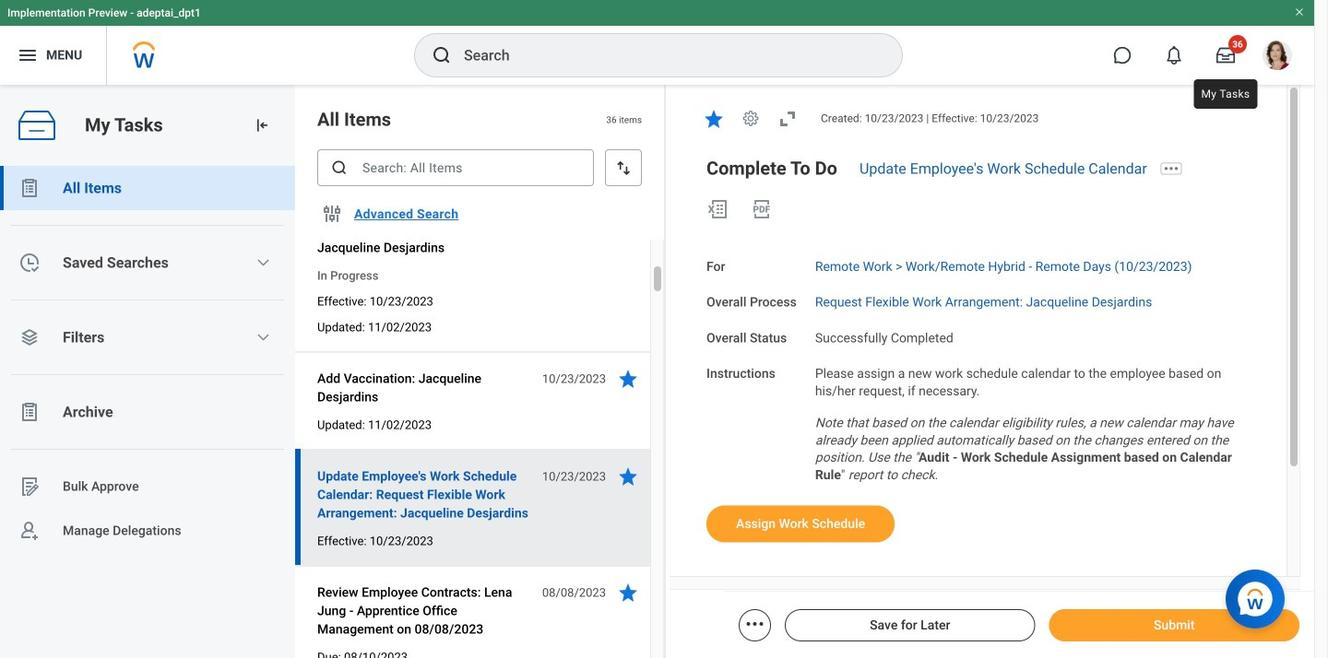 Task type: locate. For each thing, give the bounding box(es) containing it.
transformation import image
[[253, 116, 271, 135]]

view printable version (pdf) image
[[751, 198, 773, 220]]

Search Workday  search field
[[464, 35, 865, 76]]

Search: All Items text field
[[317, 150, 594, 186]]

related actions image
[[744, 614, 766, 636]]

list
[[0, 166, 295, 554]]

tooltip
[[1191, 76, 1262, 113]]

0 vertical spatial star image
[[703, 108, 725, 130]]

clipboard image
[[18, 401, 41, 424]]

0 horizontal spatial search image
[[330, 159, 349, 177]]

user plus image
[[18, 520, 41, 543]]

sort image
[[615, 159, 633, 177]]

close environment banner image
[[1295, 6, 1306, 18]]

banner
[[0, 0, 1315, 85]]

star image
[[703, 108, 725, 130], [617, 368, 640, 390], [617, 466, 640, 488]]

fullscreen image
[[777, 108, 799, 130]]

clipboard image
[[18, 177, 41, 199]]

item list element
[[295, 85, 666, 659]]

search image
[[431, 44, 453, 66], [330, 159, 349, 177]]

1 horizontal spatial search image
[[431, 44, 453, 66]]



Task type: vqa. For each thing, say whether or not it's contained in the screenshot.
top star icon
yes



Task type: describe. For each thing, give the bounding box(es) containing it.
gear image
[[742, 109, 760, 128]]

rename image
[[18, 476, 41, 498]]

notifications large image
[[1166, 46, 1184, 65]]

export to excel image
[[707, 198, 729, 220]]

configure image
[[321, 203, 343, 225]]

1 vertical spatial star image
[[617, 368, 640, 390]]

profile logan mcneil image
[[1263, 41, 1293, 74]]

chevron down image
[[256, 256, 271, 270]]

clock check image
[[18, 252, 41, 274]]

1 vertical spatial search image
[[330, 159, 349, 177]]

0 vertical spatial search image
[[431, 44, 453, 66]]

star image
[[617, 582, 640, 604]]

justify image
[[17, 44, 39, 66]]

2 vertical spatial star image
[[617, 466, 640, 488]]

inbox large image
[[1217, 46, 1236, 65]]



